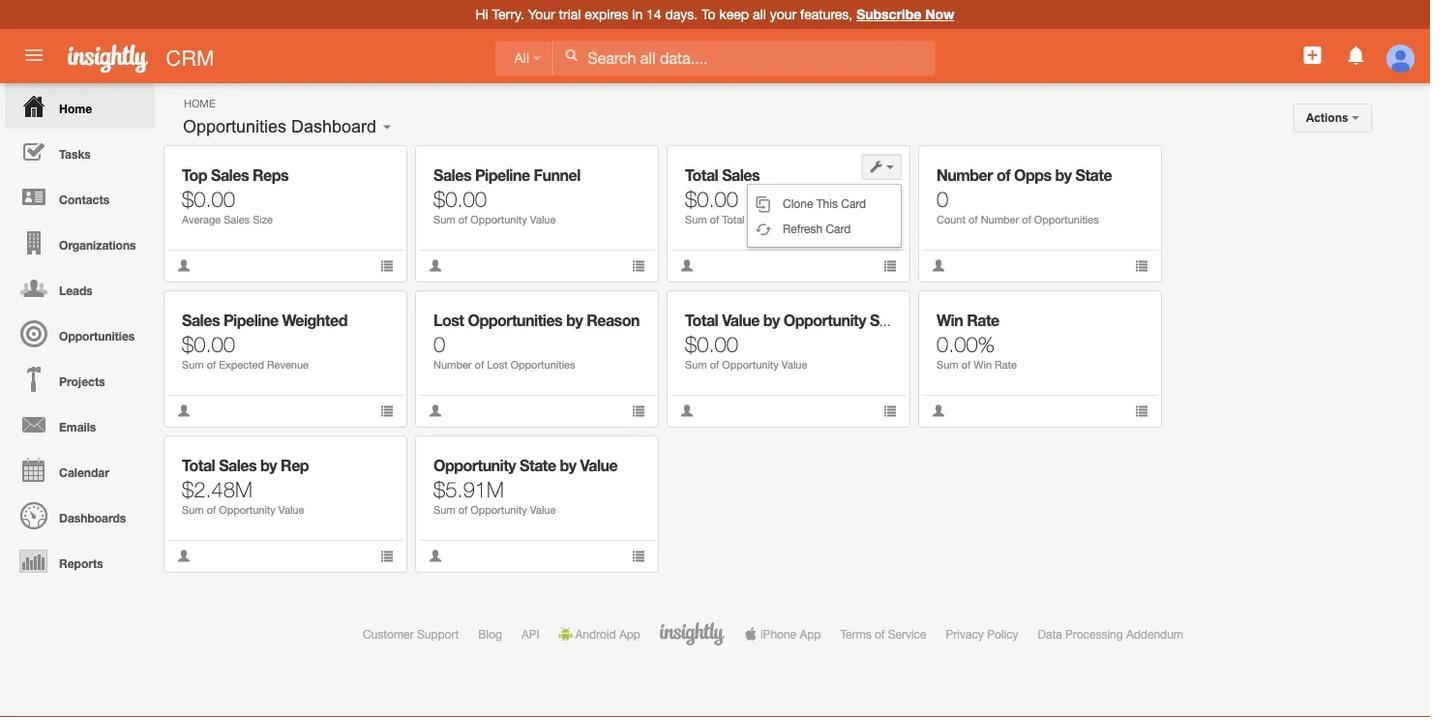 Task type: locate. For each thing, give the bounding box(es) containing it.
blog link
[[478, 627, 502, 641]]

app right iphone
[[800, 627, 821, 641]]

sum inside the win rate 0.00% sum of win rate
[[937, 359, 959, 371]]

1 horizontal spatial home
[[184, 97, 215, 109]]

wrench image left win rate link at the right top
[[870, 305, 883, 319]]

0 vertical spatial rate
[[967, 311, 999, 329]]

2 vertical spatial wrench image
[[366, 450, 380, 464]]

total for state
[[685, 311, 718, 329]]

state for 0
[[1076, 166, 1112, 184]]

1 vertical spatial pipeline
[[223, 311, 278, 329]]

0 vertical spatial number
[[937, 166, 993, 184]]

total sales link
[[685, 166, 760, 184]]

keep
[[719, 6, 749, 22]]

android app link
[[559, 627, 641, 641]]

crm
[[166, 45, 214, 70]]

state inside total value by opportunity state $0.00 sum of opportunity value
[[870, 311, 906, 329]]

dashboards link
[[5, 493, 155, 538]]

top sales reps $0.00 average sales size
[[182, 166, 288, 226]]

opportunities inside navigation
[[59, 329, 135, 343]]

user image
[[678, 257, 692, 270], [177, 259, 191, 272], [429, 259, 442, 272], [177, 404, 191, 418], [932, 404, 945, 418]]

top sales reps link
[[182, 166, 288, 184]]

win up 0.00%
[[937, 311, 963, 329]]

$0.00 inside total value by opportunity state $0.00 sum of opportunity value
[[685, 331, 738, 356]]

1 vertical spatial card
[[826, 222, 851, 235]]

leads
[[59, 284, 93, 297]]

terms of service link
[[840, 627, 927, 641]]

user image
[[932, 259, 945, 272], [429, 404, 442, 418], [680, 404, 694, 418], [177, 549, 191, 563], [429, 549, 442, 563]]

to
[[702, 6, 716, 22]]

opportunity down refresh card button
[[784, 311, 866, 329]]

user image for lost opportunities by reason
[[429, 404, 442, 418]]

navigation containing home
[[0, 83, 155, 584]]

2 app from the left
[[800, 627, 821, 641]]

privacy
[[946, 627, 984, 641]]

pipeline inside sales pipeline weighted $0.00 sum of expected revenue
[[223, 311, 278, 329]]

clone this card button
[[748, 191, 901, 216]]

$0.00 down total sales link
[[685, 186, 738, 211]]

0 horizontal spatial app
[[619, 627, 641, 641]]

sales inside 'sales pipeline funnel $0.00 sum of opportunity value'
[[434, 166, 471, 184]]

actions button
[[1293, 104, 1372, 133]]

1 horizontal spatial 0
[[937, 186, 949, 211]]

opportunity down total value by opportunity state link
[[722, 359, 779, 371]]

of down total value by opportunity state link
[[710, 359, 719, 371]]

sum
[[434, 213, 455, 226], [685, 213, 707, 226], [182, 359, 204, 371], [685, 359, 707, 371], [937, 359, 959, 371], [182, 504, 204, 516], [434, 504, 455, 516]]

$0.00 inside sales pipeline weighted $0.00 sum of expected revenue
[[182, 331, 235, 356]]

iphone app link
[[744, 627, 821, 641]]

wrench image down dashboard
[[366, 160, 380, 174]]

privacy policy link
[[946, 627, 1019, 641]]

1 horizontal spatial state
[[870, 311, 906, 329]]

state for $0.00
[[870, 311, 906, 329]]

0
[[937, 186, 949, 211], [434, 331, 445, 356]]

of down 0.00%
[[962, 359, 971, 371]]

count
[[937, 213, 966, 226]]

total sales by rep $2.48m sum of opportunity value
[[182, 456, 309, 516]]

of down "sales pipeline funnel" link
[[458, 213, 468, 226]]

list image for $0.00
[[380, 259, 394, 272]]

sales pipeline funnel link
[[434, 166, 580, 184]]

by inside opportunity state by value $5.91m sum of opportunity value
[[560, 456, 576, 475]]

win down 0.00%
[[974, 359, 992, 371]]

0.00%
[[937, 331, 995, 356]]

android
[[575, 627, 616, 641]]

0 vertical spatial wrench image
[[366, 160, 380, 174]]

total inside total sales by rep $2.48m sum of opportunity value
[[182, 456, 215, 475]]

1 vertical spatial number
[[981, 213, 1019, 226]]

win
[[937, 311, 963, 329], [974, 359, 992, 371]]

user image for funnel
[[429, 259, 442, 272]]

data processing addendum link
[[1038, 627, 1184, 641]]

of down $2.48m
[[207, 504, 216, 516]]

1 horizontal spatial win
[[974, 359, 992, 371]]

lost
[[434, 311, 464, 329], [487, 359, 508, 371]]

emails link
[[5, 402, 155, 447]]

number up count
[[937, 166, 993, 184]]

list image
[[882, 257, 895, 270], [380, 259, 394, 272], [632, 404, 645, 418], [380, 549, 394, 563], [632, 549, 645, 563]]

0 vertical spatial lost
[[434, 311, 464, 329]]

$2.48m
[[182, 476, 252, 501]]

value
[[530, 213, 556, 226], [777, 213, 802, 226], [722, 311, 759, 329], [782, 359, 807, 371], [580, 456, 618, 475], [279, 504, 304, 516], [530, 504, 556, 516]]

home up tasks link
[[59, 102, 92, 115]]

number of opps by state 0 count of number of opportunities
[[937, 166, 1112, 226]]

of inside sales pipeline weighted $0.00 sum of expected revenue
[[207, 359, 216, 371]]

rep
[[281, 456, 309, 475]]

opportunity down "sales pipeline funnel" link
[[471, 213, 527, 226]]

0 horizontal spatial 0
[[434, 331, 445, 356]]

of left expected
[[207, 359, 216, 371]]

wrench image right the rep
[[366, 450, 380, 464]]

rate down win rate link at the right top
[[995, 359, 1017, 371]]

clone
[[783, 196, 813, 210]]

sales inside total sales by rep $2.48m sum of opportunity value
[[219, 456, 257, 475]]

subscribe
[[857, 6, 921, 22]]

notifications image
[[1345, 44, 1368, 67]]

total value by opportunity state link
[[685, 311, 906, 329]]

1 vertical spatial state
[[870, 311, 906, 329]]

$0.00 inside 'sales pipeline funnel $0.00 sum of opportunity value'
[[434, 186, 487, 211]]

opportunities link
[[5, 311, 155, 356]]

rate
[[967, 311, 999, 329], [995, 359, 1017, 371]]

2 horizontal spatial state
[[1076, 166, 1112, 184]]

list image
[[632, 259, 645, 272], [1135, 259, 1149, 272], [380, 404, 394, 418], [883, 404, 897, 418], [1135, 404, 1149, 418]]

home
[[184, 97, 215, 109], [59, 102, 92, 115]]

pipeline left funnel
[[475, 166, 530, 184]]

by inside lost opportunities by reason 0 number of lost opportunities
[[566, 311, 583, 329]]

sales
[[211, 166, 249, 184], [434, 166, 471, 184], [722, 166, 760, 184], [224, 213, 250, 226], [748, 213, 774, 226], [182, 311, 220, 329], [219, 456, 257, 475]]

app right android
[[619, 627, 641, 641]]

number down lost opportunities by reason link
[[434, 359, 472, 371]]

opportunity down $2.48m
[[219, 504, 276, 516]]

1 horizontal spatial pipeline
[[475, 166, 530, 184]]

api link
[[521, 627, 540, 641]]

list image for by
[[883, 404, 897, 418]]

of down total sales link
[[710, 213, 719, 226]]

$0.00 up the average
[[182, 186, 235, 211]]

state
[[1076, 166, 1112, 184], [870, 311, 906, 329], [520, 456, 556, 475]]

opps
[[1014, 166, 1051, 184]]

list image for weighted
[[380, 404, 394, 418]]

hi terry. your trial expires in 14 days. to keep all your features, subscribe now
[[476, 6, 955, 22]]

user image for reps
[[177, 259, 191, 272]]

state inside number of opps by state 0 count of number of opportunities
[[1076, 166, 1112, 184]]

calendar link
[[5, 447, 155, 493]]

win rate link
[[937, 311, 999, 329]]

list image for rep
[[380, 549, 394, 563]]

user image for weighted
[[177, 404, 191, 418]]

days.
[[665, 6, 698, 22]]

list image for sum
[[882, 257, 895, 270]]

0 inside lost opportunities by reason 0 number of lost opportunities
[[434, 331, 445, 356]]

2 vertical spatial number
[[434, 359, 472, 371]]

opportunity state by value link
[[434, 456, 618, 475]]

data
[[1038, 627, 1062, 641]]

iphone
[[761, 627, 796, 641]]

1 horizontal spatial app
[[800, 627, 821, 641]]

0 inside number of opps by state 0 count of number of opportunities
[[937, 186, 949, 211]]

total for of
[[685, 166, 718, 184]]

$0.00 down "sales pipeline funnel" link
[[434, 186, 487, 211]]

sum inside total sales by rep $2.48m sum of opportunity value
[[182, 504, 204, 516]]

0 vertical spatial 0
[[937, 186, 949, 211]]

pipeline inside 'sales pipeline funnel $0.00 sum of opportunity value'
[[475, 166, 530, 184]]

2 vertical spatial state
[[520, 456, 556, 475]]

1 horizontal spatial lost
[[487, 359, 508, 371]]

opportunity inside total sales by rep $2.48m sum of opportunity value
[[219, 504, 276, 516]]

0 horizontal spatial pipeline
[[223, 311, 278, 329]]

1 vertical spatial lost
[[487, 359, 508, 371]]

sales pipeline weighted link
[[182, 311, 347, 329]]

pipeline
[[475, 166, 530, 184], [223, 311, 278, 329]]

of inside total sales by rep $2.48m sum of opportunity value
[[207, 504, 216, 516]]

list image for reason
[[632, 404, 645, 418]]

wrench image for $0.00
[[366, 160, 380, 174]]

0 vertical spatial state
[[1076, 166, 1112, 184]]

reason
[[587, 311, 640, 329]]

1 vertical spatial 0
[[434, 331, 445, 356]]

number right count
[[981, 213, 1019, 226]]

1 app from the left
[[619, 627, 641, 641]]

of down lost opportunities by reason link
[[475, 359, 484, 371]]

pipeline for funnel
[[475, 166, 530, 184]]

0 horizontal spatial lost
[[434, 311, 464, 329]]

wrench image
[[618, 160, 632, 174], [870, 160, 883, 174], [1121, 160, 1135, 174], [366, 305, 380, 319], [618, 305, 632, 319], [1121, 305, 1135, 319], [618, 450, 632, 464]]

card down this
[[826, 222, 851, 235]]

by inside total sales by rep $2.48m sum of opportunity value
[[260, 456, 277, 475]]

$0.00 inside top sales reps $0.00 average sales size
[[182, 186, 235, 211]]

of down $5.91m
[[458, 504, 468, 516]]

opportunity up $5.91m
[[434, 456, 516, 475]]

clone this card
[[783, 196, 866, 210]]

terry.
[[492, 6, 524, 22]]

app
[[619, 627, 641, 641], [800, 627, 821, 641]]

by for $0.00
[[763, 311, 780, 329]]

value inside 'sales pipeline funnel $0.00 sum of opportunity value'
[[530, 213, 556, 226]]

pipeline up expected
[[223, 311, 278, 329]]

refresh
[[783, 222, 823, 235]]

rate up 0.00%
[[967, 311, 999, 329]]

navigation
[[0, 83, 155, 584]]

lost opportunities by reason 0 number of lost opportunities
[[434, 311, 640, 371]]

weighted
[[282, 311, 347, 329]]

number
[[937, 166, 993, 184], [981, 213, 1019, 226], [434, 359, 472, 371]]

0 vertical spatial pipeline
[[475, 166, 530, 184]]

by inside total value by opportunity state $0.00 sum of opportunity value
[[763, 311, 780, 329]]

user image for 0.00%
[[932, 404, 945, 418]]

addendum
[[1126, 627, 1184, 641]]

expires
[[585, 6, 628, 22]]

android app
[[575, 627, 641, 641]]

wrench image
[[366, 160, 380, 174], [870, 305, 883, 319], [366, 450, 380, 464]]

total inside total value by opportunity state $0.00 sum of opportunity value
[[685, 311, 718, 329]]

of left opps
[[997, 166, 1010, 184]]

$0.00 down total value by opportunity state link
[[685, 331, 738, 356]]

$0.00 up expected
[[182, 331, 235, 356]]

average
[[182, 213, 221, 226]]

of inside the win rate 0.00% sum of win rate
[[962, 359, 971, 371]]

$0.00 for top sales reps
[[182, 186, 235, 211]]

0 horizontal spatial win
[[937, 311, 963, 329]]

terms
[[840, 627, 872, 641]]

total value by opportunity state $0.00 sum of opportunity value
[[685, 311, 906, 371]]

projects link
[[5, 356, 155, 402]]

card right this
[[841, 196, 866, 210]]

by inside number of opps by state 0 count of number of opportunities
[[1055, 166, 1072, 184]]

home down crm at the top
[[184, 97, 215, 109]]

number of opps by state link
[[937, 166, 1112, 184]]

contacts
[[59, 193, 109, 206]]

card
[[841, 196, 866, 210], [826, 222, 851, 235]]

0 horizontal spatial state
[[520, 456, 556, 475]]



Task type: describe. For each thing, give the bounding box(es) containing it.
of inside the total sales $0.00 sum of total sales value
[[710, 213, 719, 226]]

$0.00 for sales pipeline weighted
[[182, 331, 235, 356]]

total sales $0.00 sum of total sales value
[[685, 166, 802, 226]]

app for android app
[[619, 627, 641, 641]]

user image for total sales by rep
[[177, 549, 191, 563]]

contacts link
[[5, 174, 155, 220]]

size
[[253, 213, 273, 226]]

sum inside opportunity state by value $5.91m sum of opportunity value
[[434, 504, 455, 516]]

$0.00 for sales pipeline funnel
[[434, 186, 487, 211]]

blog
[[478, 627, 502, 641]]

total sales by rep link
[[182, 456, 309, 475]]

customer
[[363, 627, 414, 641]]

funnel
[[534, 166, 580, 184]]

1 vertical spatial wrench image
[[870, 305, 883, 319]]

all
[[514, 51, 529, 66]]

revenue
[[267, 359, 309, 371]]

0 horizontal spatial home
[[59, 102, 92, 115]]

all
[[753, 6, 766, 22]]

opportunity inside 'sales pipeline funnel $0.00 sum of opportunity value'
[[471, 213, 527, 226]]

sales inside sales pipeline weighted $0.00 sum of expected revenue
[[182, 311, 220, 329]]

support
[[417, 627, 459, 641]]

Search all data.... text field
[[554, 41, 935, 75]]

top
[[182, 166, 207, 184]]

white image
[[564, 48, 578, 62]]

subscribe now link
[[857, 6, 955, 22]]

sum inside 'sales pipeline funnel $0.00 sum of opportunity value'
[[434, 213, 455, 226]]

calendar
[[59, 465, 109, 479]]

reports
[[59, 556, 103, 570]]

organizations
[[59, 238, 136, 252]]

number inside lost opportunities by reason 0 number of lost opportunities
[[434, 359, 472, 371]]

$0.00 inside the total sales $0.00 sum of total sales value
[[685, 186, 738, 211]]

terms of service
[[840, 627, 927, 641]]

user image for number of opps by state
[[932, 259, 945, 272]]

privacy policy
[[946, 627, 1019, 641]]

user image for $0.00
[[678, 257, 692, 270]]

processing
[[1065, 627, 1123, 641]]

sum inside sales pipeline weighted $0.00 sum of expected revenue
[[182, 359, 204, 371]]

opportunity down $5.91m
[[471, 504, 527, 516]]

14
[[646, 6, 662, 22]]

by for $5.91m
[[560, 456, 576, 475]]

your
[[528, 6, 555, 22]]

1 vertical spatial win
[[974, 359, 992, 371]]

your
[[770, 6, 797, 22]]

home link
[[5, 83, 155, 129]]

api
[[521, 627, 540, 641]]

list image for 0.00%
[[1135, 404, 1149, 418]]

opportunity state by value $5.91m sum of opportunity value
[[434, 456, 618, 516]]

dashboard
[[291, 117, 377, 136]]

refresh card
[[783, 222, 851, 235]]

service
[[888, 627, 927, 641]]

actions
[[1306, 111, 1352, 124]]

1 vertical spatial rate
[[995, 359, 1017, 371]]

value inside the total sales $0.00 sum of total sales value
[[777, 213, 802, 226]]

sum inside the total sales $0.00 sum of total sales value
[[685, 213, 707, 226]]

app for iphone app
[[800, 627, 821, 641]]

policy
[[987, 627, 1019, 641]]

in
[[632, 6, 643, 22]]

state inside opportunity state by value $5.91m sum of opportunity value
[[520, 456, 556, 475]]

list image for value
[[632, 549, 645, 563]]

by for $2.48m
[[260, 456, 277, 475]]

$5.91m
[[434, 476, 504, 501]]

sum inside total value by opportunity state $0.00 sum of opportunity value
[[685, 359, 707, 371]]

expected
[[219, 359, 264, 371]]

value inside total sales by rep $2.48m sum of opportunity value
[[279, 504, 304, 516]]

total for $2.48m
[[182, 456, 215, 475]]

of right terms
[[875, 627, 885, 641]]

iphone app
[[761, 627, 821, 641]]

lost opportunities by reason link
[[434, 311, 640, 329]]

now
[[925, 6, 955, 22]]

organizations link
[[5, 220, 155, 265]]

list image for funnel
[[632, 259, 645, 272]]

wrench image for rep
[[366, 450, 380, 464]]

all link
[[495, 41, 553, 76]]

of inside opportunity state by value $5.91m sum of opportunity value
[[458, 504, 468, 516]]

data processing addendum
[[1038, 627, 1184, 641]]

features,
[[800, 6, 853, 22]]

refresh card button
[[748, 216, 901, 241]]

by for 0
[[566, 311, 583, 329]]

opportunities dashboard
[[183, 117, 377, 136]]

0 vertical spatial win
[[937, 311, 963, 329]]

sales pipeline funnel $0.00 sum of opportunity value
[[434, 166, 580, 226]]

win rate 0.00% sum of win rate
[[937, 311, 1017, 371]]

user image for total value by opportunity state
[[680, 404, 694, 418]]

projects
[[59, 374, 105, 388]]

of inside total value by opportunity state $0.00 sum of opportunity value
[[710, 359, 719, 371]]

customer support link
[[363, 627, 459, 641]]

leads link
[[5, 265, 155, 311]]

trial
[[559, 6, 581, 22]]

opportunities inside number of opps by state 0 count of number of opportunities
[[1034, 213, 1099, 226]]

opportunities inside button
[[183, 117, 286, 136]]

0 vertical spatial card
[[841, 196, 866, 210]]

hi
[[476, 6, 488, 22]]

pipeline for weighted
[[223, 311, 278, 329]]

user image for opportunity state by value
[[429, 549, 442, 563]]

reps
[[252, 166, 288, 184]]

tasks link
[[5, 129, 155, 174]]

of right count
[[969, 213, 978, 226]]

of inside 'sales pipeline funnel $0.00 sum of opportunity value'
[[458, 213, 468, 226]]

customer support
[[363, 627, 459, 641]]

tasks
[[59, 147, 91, 161]]

of inside lost opportunities by reason 0 number of lost opportunities
[[475, 359, 484, 371]]

list image for opps
[[1135, 259, 1149, 272]]

dashboards
[[59, 511, 126, 524]]

of down number of opps by state link at the right of page
[[1022, 213, 1031, 226]]

emails
[[59, 420, 96, 434]]

opportunities dashboard button
[[176, 112, 383, 141]]

reports link
[[5, 538, 155, 584]]



Task type: vqa. For each thing, say whether or not it's contained in the screenshot.
States
no



